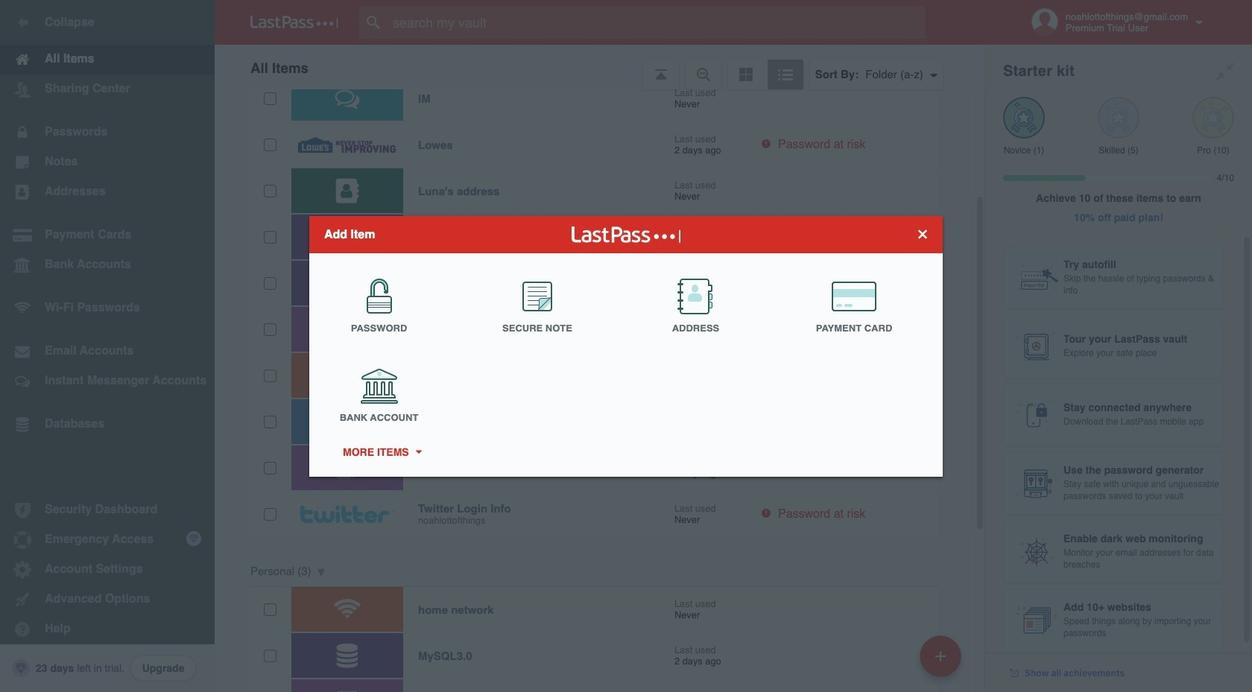 Task type: vqa. For each thing, say whether or not it's contained in the screenshot.
search my deleted items Text Box
no



Task type: locate. For each thing, give the bounding box(es) containing it.
main navigation navigation
[[0, 0, 215, 692]]

vault options navigation
[[215, 45, 985, 89]]

dialog
[[309, 216, 943, 477]]



Task type: describe. For each thing, give the bounding box(es) containing it.
caret right image
[[413, 450, 424, 454]]

Search search field
[[359, 6, 955, 39]]

new item image
[[935, 651, 946, 662]]

new item navigation
[[915, 631, 971, 692]]

search my vault text field
[[359, 6, 955, 39]]

lastpass image
[[250, 16, 338, 29]]



